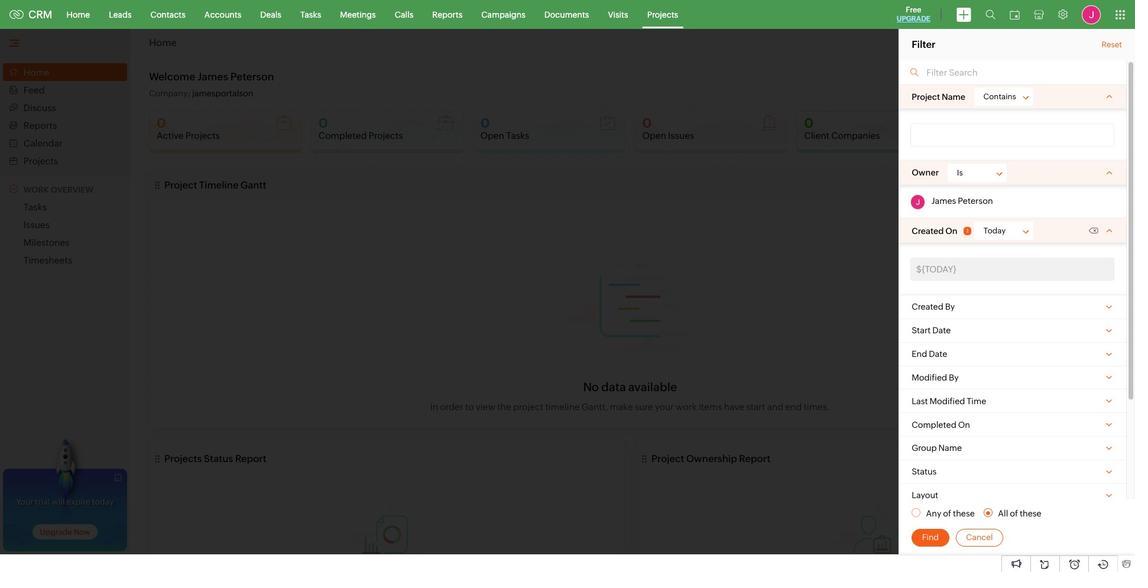 Task type: describe. For each thing, give the bounding box(es) containing it.
profile image
[[1083, 5, 1102, 24]]

free upgrade
[[897, 5, 931, 23]]

leads link
[[99, 0, 141, 29]]

free
[[906, 5, 922, 14]]

accounts link
[[195, 0, 251, 29]]

home
[[67, 10, 90, 19]]

visits
[[608, 10, 629, 19]]

projects
[[648, 10, 679, 19]]

create menu element
[[950, 0, 979, 29]]

search image
[[986, 9, 996, 20]]

projects link
[[638, 0, 688, 29]]

calls
[[395, 10, 414, 19]]

calls link
[[386, 0, 423, 29]]

create menu image
[[957, 7, 972, 22]]

meetings link
[[331, 0, 386, 29]]

campaigns
[[482, 10, 526, 19]]

calendar image
[[1010, 10, 1021, 19]]

crm link
[[9, 8, 52, 21]]

profile element
[[1076, 0, 1109, 29]]

accounts
[[205, 10, 242, 19]]



Task type: vqa. For each thing, say whether or not it's contained in the screenshot.
'logo'
no



Task type: locate. For each thing, give the bounding box(es) containing it.
leads
[[109, 10, 132, 19]]

documents link
[[535, 0, 599, 29]]

documents
[[545, 10, 590, 19]]

visits link
[[599, 0, 638, 29]]

contacts
[[151, 10, 186, 19]]

reports
[[433, 10, 463, 19]]

upgrade
[[897, 15, 931, 23]]

reports link
[[423, 0, 472, 29]]

deals
[[260, 10, 282, 19]]

campaigns link
[[472, 0, 535, 29]]

search element
[[979, 0, 1003, 29]]

home link
[[57, 0, 99, 29]]

deals link
[[251, 0, 291, 29]]

crm
[[28, 8, 52, 21]]

tasks
[[300, 10, 321, 19]]

tasks link
[[291, 0, 331, 29]]

meetings
[[340, 10, 376, 19]]

contacts link
[[141, 0, 195, 29]]



